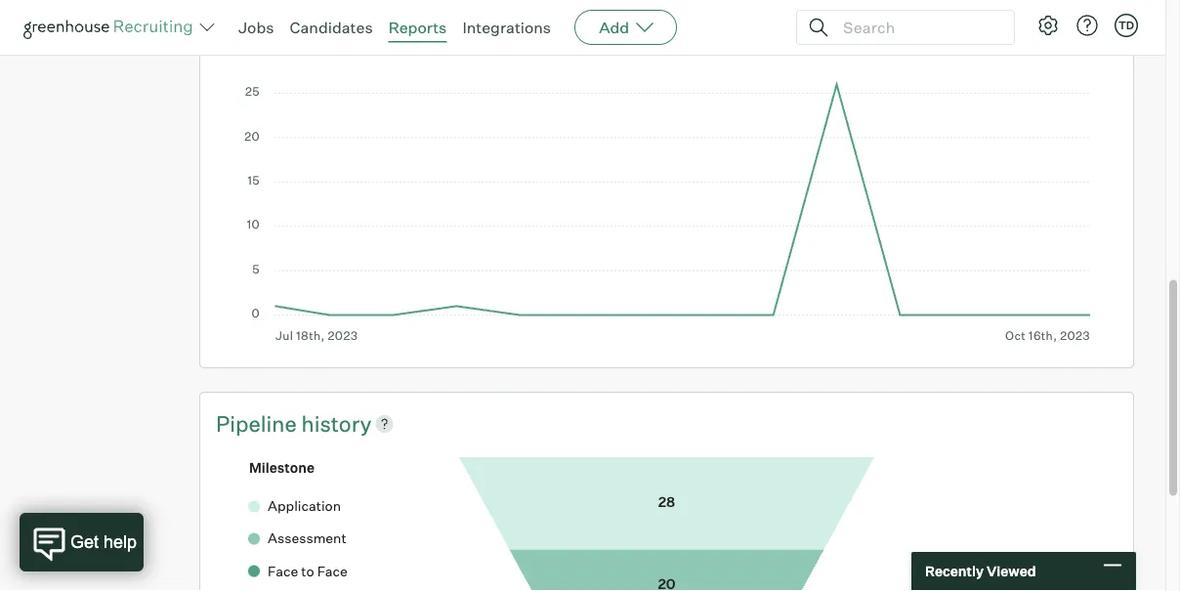 Task type: locate. For each thing, give the bounding box(es) containing it.
recently
[[926, 563, 984, 580]]

reports link
[[389, 18, 447, 37]]

pipeline link
[[216, 409, 302, 439]]

pipeline
[[216, 410, 302, 437]]

integrations link
[[463, 18, 551, 37]]

reports
[[389, 18, 447, 37]]

viewed
[[987, 563, 1037, 580]]

xychart image
[[243, 79, 1091, 343]]

milestone
[[249, 459, 315, 476]]

add button
[[575, 10, 678, 45]]

history link
[[302, 409, 372, 439]]

jobs link
[[239, 18, 274, 37]]



Task type: vqa. For each thing, say whether or not it's contained in the screenshot.
28
yes



Task type: describe. For each thing, give the bounding box(es) containing it.
jobs
[[239, 18, 274, 37]]

Search text field
[[839, 13, 997, 42]]

configure image
[[1037, 14, 1061, 37]]

history
[[302, 410, 372, 437]]

add
[[599, 18, 630, 37]]

candidates
[[290, 18, 373, 37]]

td button
[[1111, 10, 1143, 41]]

td button
[[1115, 14, 1139, 37]]

recently viewed
[[926, 563, 1037, 580]]

candidates link
[[290, 18, 373, 37]]

28
[[243, 19, 272, 48]]

td
[[1119, 19, 1135, 32]]

integrations
[[463, 18, 551, 37]]

greenhouse recruiting image
[[23, 16, 199, 39]]



